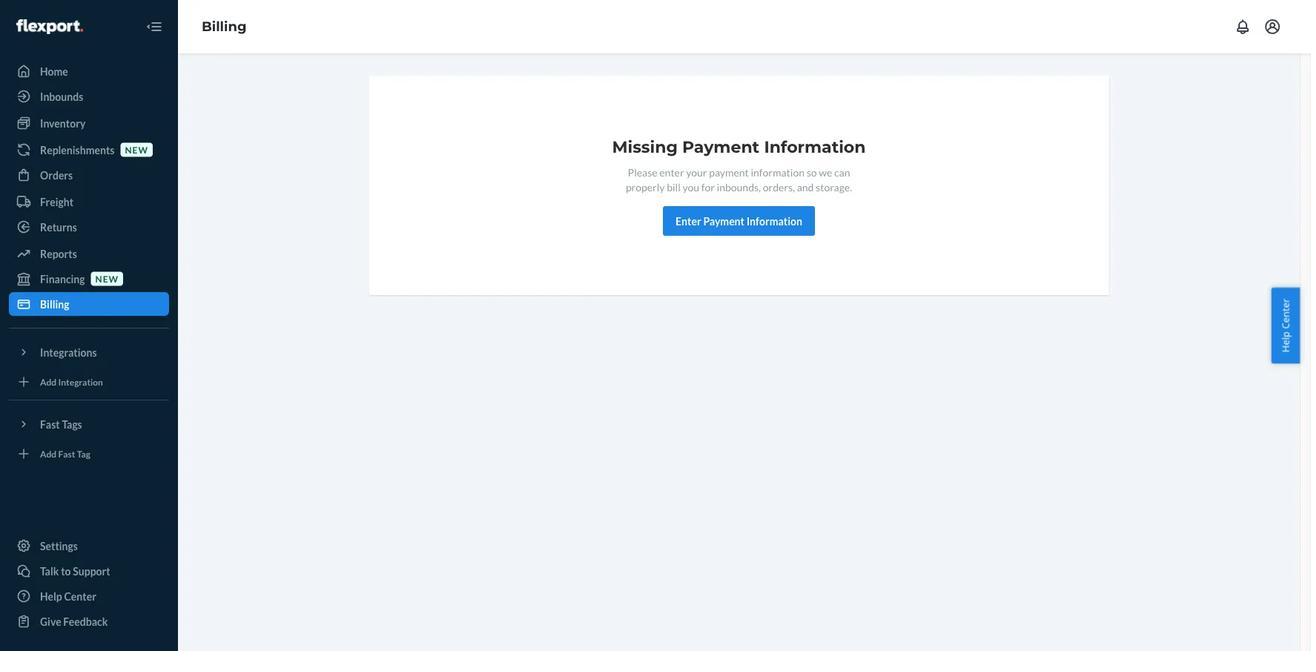 Task type: describe. For each thing, give the bounding box(es) containing it.
please
[[628, 166, 658, 178]]

inventory link
[[9, 111, 169, 135]]

integration
[[58, 376, 103, 387]]

enter
[[676, 215, 702, 227]]

to
[[61, 565, 71, 578]]

fast inside fast tags dropdown button
[[40, 418, 60, 431]]

settings link
[[9, 534, 169, 558]]

freight link
[[9, 190, 169, 214]]

fast tags
[[40, 418, 82, 431]]

help center inside help center 'button'
[[1279, 299, 1293, 353]]

we
[[819, 166, 833, 178]]

flexport logo image
[[16, 19, 83, 34]]

settings
[[40, 540, 78, 552]]

help center button
[[1272, 288, 1301, 364]]

open notifications image
[[1234, 18, 1252, 36]]

bill
[[667, 181, 681, 193]]

home link
[[9, 59, 169, 83]]

help center link
[[9, 585, 169, 608]]

orders
[[40, 169, 73, 181]]

replenishments
[[40, 144, 115, 156]]

payment
[[709, 166, 749, 178]]

integrations button
[[9, 341, 169, 364]]

feedback
[[63, 615, 108, 628]]

orders link
[[9, 163, 169, 187]]

payment for missing
[[683, 137, 760, 157]]

inbounds link
[[9, 85, 169, 108]]

properly
[[626, 181, 665, 193]]

fast tags button
[[9, 412, 169, 436]]

reports
[[40, 247, 77, 260]]

enter
[[660, 166, 684, 178]]

please enter your payment information so we can properly bill you for inbounds, orders, and storage.
[[626, 166, 852, 193]]

returns link
[[9, 215, 169, 239]]

inbounds,
[[717, 181, 761, 193]]

help center inside the help center link
[[40, 590, 96, 603]]

and
[[797, 181, 814, 193]]

1 vertical spatial billing
[[40, 298, 69, 310]]

returns
[[40, 221, 77, 233]]

enter payment information
[[676, 215, 803, 227]]

1 horizontal spatial billing link
[[202, 18, 247, 35]]

your
[[686, 166, 707, 178]]

add integration
[[40, 376, 103, 387]]

add integration link
[[9, 370, 169, 394]]

close navigation image
[[145, 18, 163, 36]]

talk
[[40, 565, 59, 578]]

information
[[751, 166, 805, 178]]

help inside 'button'
[[1279, 332, 1293, 353]]

center inside 'button'
[[1279, 299, 1293, 329]]



Task type: locate. For each thing, give the bounding box(es) containing it.
payment
[[683, 137, 760, 157], [704, 215, 745, 227]]

add left "integration" on the bottom
[[40, 376, 57, 387]]

tag
[[77, 448, 90, 459]]

for
[[702, 181, 715, 193]]

new up the orders link
[[125, 144, 148, 155]]

so
[[807, 166, 817, 178]]

0 vertical spatial payment
[[683, 137, 760, 157]]

1 horizontal spatial billing
[[202, 18, 247, 35]]

talk to support
[[40, 565, 110, 578]]

2 add from the top
[[40, 448, 57, 459]]

1 vertical spatial center
[[64, 590, 96, 603]]

1 vertical spatial fast
[[58, 448, 75, 459]]

billing right the close navigation image
[[202, 18, 247, 35]]

information down orders,
[[747, 215, 803, 227]]

add
[[40, 376, 57, 387], [40, 448, 57, 459]]

home
[[40, 65, 68, 78]]

add fast tag link
[[9, 442, 169, 466]]

0 vertical spatial help
[[1279, 332, 1293, 353]]

1 add from the top
[[40, 376, 57, 387]]

1 vertical spatial help center
[[40, 590, 96, 603]]

payment for enter
[[704, 215, 745, 227]]

0 vertical spatial new
[[125, 144, 148, 155]]

0 horizontal spatial help
[[40, 590, 62, 603]]

add fast tag
[[40, 448, 90, 459]]

0 vertical spatial billing link
[[202, 18, 247, 35]]

financing
[[40, 273, 85, 285]]

0 vertical spatial fast
[[40, 418, 60, 431]]

fast
[[40, 418, 60, 431], [58, 448, 75, 459]]

information inside button
[[747, 215, 803, 227]]

0 horizontal spatial billing
[[40, 298, 69, 310]]

new down reports link
[[95, 273, 119, 284]]

orders,
[[763, 181, 795, 193]]

payment inside button
[[704, 215, 745, 227]]

fast left tags
[[40, 418, 60, 431]]

1 vertical spatial add
[[40, 448, 57, 459]]

help
[[1279, 332, 1293, 353], [40, 590, 62, 603]]

information for missing payment information
[[764, 137, 866, 157]]

1 vertical spatial information
[[747, 215, 803, 227]]

give feedback
[[40, 615, 108, 628]]

0 vertical spatial add
[[40, 376, 57, 387]]

open account menu image
[[1264, 18, 1282, 36]]

1 vertical spatial help
[[40, 590, 62, 603]]

1 horizontal spatial help center
[[1279, 299, 1293, 353]]

add down fast tags
[[40, 448, 57, 459]]

give feedback button
[[9, 610, 169, 634]]

1 vertical spatial billing link
[[9, 292, 169, 316]]

you
[[683, 181, 700, 193]]

can
[[835, 166, 851, 178]]

enter payment information button
[[663, 206, 815, 236]]

1 horizontal spatial new
[[125, 144, 148, 155]]

billing link down financing
[[9, 292, 169, 316]]

inventory
[[40, 117, 86, 129]]

new for replenishments
[[125, 144, 148, 155]]

1 vertical spatial payment
[[704, 215, 745, 227]]

fast left tag
[[58, 448, 75, 459]]

0 horizontal spatial new
[[95, 273, 119, 284]]

new
[[125, 144, 148, 155], [95, 273, 119, 284]]

billing
[[202, 18, 247, 35], [40, 298, 69, 310]]

0 vertical spatial billing
[[202, 18, 247, 35]]

help center
[[1279, 299, 1293, 353], [40, 590, 96, 603]]

freight
[[40, 195, 73, 208]]

reports link
[[9, 242, 169, 266]]

add for add fast tag
[[40, 448, 57, 459]]

missing
[[612, 137, 678, 157]]

information up the so
[[764, 137, 866, 157]]

0 horizontal spatial center
[[64, 590, 96, 603]]

support
[[73, 565, 110, 578]]

1 vertical spatial new
[[95, 273, 119, 284]]

1 horizontal spatial center
[[1279, 299, 1293, 329]]

0 vertical spatial information
[[764, 137, 866, 157]]

billing down financing
[[40, 298, 69, 310]]

missing payment information
[[612, 137, 866, 157]]

talk to support button
[[9, 559, 169, 583]]

integrations
[[40, 346, 97, 359]]

information
[[764, 137, 866, 157], [747, 215, 803, 227]]

0 horizontal spatial billing link
[[9, 292, 169, 316]]

billing link right the close navigation image
[[202, 18, 247, 35]]

new for financing
[[95, 273, 119, 284]]

give
[[40, 615, 61, 628]]

add for add integration
[[40, 376, 57, 387]]

0 vertical spatial help center
[[1279, 299, 1293, 353]]

inbounds
[[40, 90, 83, 103]]

storage.
[[816, 181, 852, 193]]

tags
[[62, 418, 82, 431]]

0 horizontal spatial help center
[[40, 590, 96, 603]]

0 vertical spatial center
[[1279, 299, 1293, 329]]

billing link
[[202, 18, 247, 35], [9, 292, 169, 316]]

information for enter payment information
[[747, 215, 803, 227]]

payment right enter on the right top of page
[[704, 215, 745, 227]]

center
[[1279, 299, 1293, 329], [64, 590, 96, 603]]

1 horizontal spatial help
[[1279, 332, 1293, 353]]

fast inside add fast tag link
[[58, 448, 75, 459]]

payment up payment on the right of page
[[683, 137, 760, 157]]



Task type: vqa. For each thing, say whether or not it's contained in the screenshot.
"Domestic Origin Use Flexport's extensive US trucking network or your own carrier to inbound your products from any location, or ship parcel from anywhere in the world"
no



